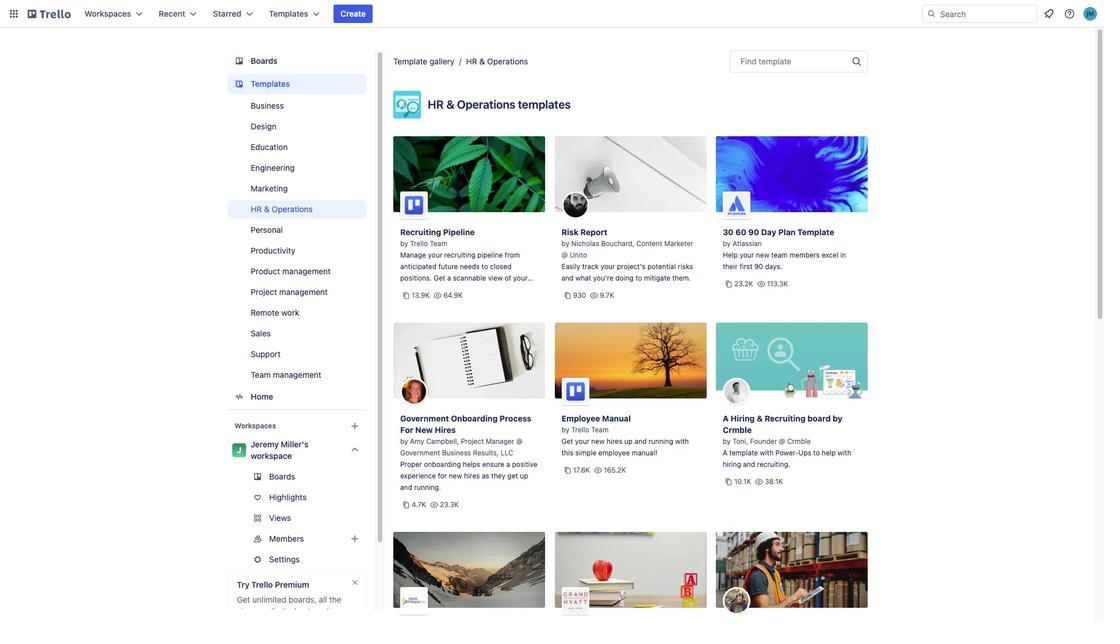 Task type: locate. For each thing, give the bounding box(es) containing it.
management for product management
[[282, 266, 331, 276]]

0 vertical spatial get
[[562, 437, 573, 446]]

trello down employee
[[572, 426, 590, 434]]

1 horizontal spatial up
[[625, 437, 633, 446]]

1 vertical spatial boards link
[[228, 468, 366, 486]]

templates
[[269, 9, 308, 18], [251, 79, 290, 89]]

0 horizontal spatial up
[[520, 472, 528, 480]]

1 vertical spatial team
[[251, 370, 271, 380]]

project management
[[251, 287, 328, 297]]

by down for at the bottom
[[400, 437, 408, 446]]

0 horizontal spatial your
[[575, 437, 590, 446]]

proper
[[400, 460, 422, 469]]

a left "hiring"
[[723, 414, 729, 423]]

templates right starred popup button
[[269, 9, 308, 18]]

process
[[500, 414, 532, 423]]

and down views,
[[237, 618, 251, 621]]

1 vertical spatial 90
[[755, 262, 764, 271]]

by down trello team icon
[[400, 239, 408, 248]]

boards link up templates link
[[228, 51, 366, 71]]

as
[[482, 472, 490, 480]]

1 horizontal spatial hr & operations link
[[466, 56, 528, 66]]

new inside "employee manual by trello team get your new hires up and running with this simple employee manual!"
[[592, 437, 605, 446]]

1 horizontal spatial @
[[562, 251, 568, 259]]

1 vertical spatial hr
[[428, 98, 444, 111]]

1 vertical spatial up
[[520, 472, 528, 480]]

boards link up highlights link
[[228, 468, 366, 486]]

trello right "try" at left bottom
[[252, 580, 273, 590]]

2 vertical spatial team
[[591, 426, 609, 434]]

0 notifications image
[[1042, 7, 1056, 21]]

your inside "employee manual by trello team get your new hires up and running with this simple employee manual!"
[[575, 437, 590, 446]]

2 vertical spatial trello
[[252, 580, 273, 590]]

0 horizontal spatial new
[[449, 472, 462, 480]]

1 vertical spatial new
[[592, 437, 605, 446]]

2 boards link from the top
[[228, 468, 366, 486]]

1 vertical spatial template
[[730, 449, 758, 457]]

trello team image
[[400, 192, 428, 219]]

to right the ups
[[814, 449, 820, 457]]

hr right gallery
[[466, 56, 477, 66]]

hr & operations link
[[466, 56, 528, 66], [228, 200, 366, 219]]

recent button
[[152, 5, 204, 23]]

hr & operations
[[466, 56, 528, 66], [251, 204, 313, 214]]

experience
[[400, 472, 436, 480]]

17.6k
[[573, 466, 590, 475]]

0 horizontal spatial trello
[[252, 580, 273, 590]]

1 horizontal spatial hires
[[607, 437, 623, 446]]

1 vertical spatial a
[[723, 449, 728, 457]]

workspace
[[251, 451, 292, 461]]

by down 30 at right top
[[723, 239, 731, 248]]

personal
[[251, 225, 283, 235]]

team down manual
[[591, 426, 609, 434]]

and up "manual!"
[[635, 437, 647, 446]]

by inside the 30 60 90 day plan template by atlassian help your new team members excel in their first 90 days.
[[723, 239, 731, 248]]

0 vertical spatial hr & operations
[[466, 56, 528, 66]]

new right for
[[449, 472, 462, 480]]

2 horizontal spatial with
[[838, 449, 852, 457]]

amy campbell, project manager @ government business results, llc image
[[400, 378, 428, 406]]

primary element
[[0, 0, 1105, 28]]

0 horizontal spatial template
[[394, 56, 428, 66]]

views,
[[237, 606, 260, 616]]

templates right template board image
[[251, 79, 290, 89]]

0 vertical spatial boards
[[251, 56, 278, 66]]

23.2k
[[735, 280, 754, 288]]

product
[[251, 266, 280, 276]]

1 vertical spatial project
[[461, 437, 484, 446]]

create button
[[334, 5, 373, 23]]

home
[[251, 392, 273, 402]]

them.
[[673, 274, 691, 282]]

with right help
[[838, 449, 852, 457]]

1 vertical spatial get
[[237, 595, 250, 605]]

up right 'get'
[[520, 472, 528, 480]]

0 vertical spatial workspaces
[[85, 9, 131, 18]]

crmble
[[723, 425, 752, 435], [788, 437, 811, 446]]

members
[[790, 251, 820, 259]]

1 horizontal spatial project
[[461, 437, 484, 446]]

team down "support" at the left
[[251, 370, 271, 380]]

0 vertical spatial template
[[759, 56, 792, 66]]

workspaces
[[85, 9, 131, 18], [235, 422, 276, 430]]

1 vertical spatial crmble
[[788, 437, 811, 446]]

0 horizontal spatial recruiting
[[400, 227, 441, 237]]

recruiting inside a hiring & recruiting board by crmble by toni, founder @ crmble a template with power-ups to help with hiring and recruiting.
[[765, 414, 806, 423]]

find
[[741, 56, 757, 66]]

by down the risk
[[562, 239, 570, 248]]

2 horizontal spatial your
[[740, 251, 754, 259]]

project inside government onboarding process for new hires by amy campbell, project manager @ government business results, llc proper onboarding helps ensure a positive experience for new hires as they get up and running.
[[461, 437, 484, 446]]

0 vertical spatial up
[[625, 437, 633, 446]]

automation,
[[299, 606, 343, 616]]

team
[[430, 239, 448, 248], [251, 370, 271, 380], [591, 426, 609, 434]]

1 vertical spatial your
[[601, 262, 615, 271]]

trello inside "employee manual by trello team get your new hires up and running with this simple employee manual!"
[[572, 426, 590, 434]]

1 horizontal spatial get
[[562, 437, 573, 446]]

recruiting up "founder"
[[765, 414, 806, 423]]

atlassian image
[[723, 192, 751, 219]]

forward image inside the members "link"
[[364, 532, 378, 546]]

90 right '60'
[[749, 227, 760, 237]]

& right gallery
[[480, 56, 485, 66]]

new inside government onboarding process for new hires by amy campbell, project manager @ government business results, llc proper onboarding helps ensure a positive experience for new hires as they get up and running.
[[449, 472, 462, 480]]

templates link
[[228, 74, 366, 94]]

0 horizontal spatial get
[[237, 595, 250, 605]]

23.3k
[[440, 501, 459, 509]]

2 vertical spatial operations
[[272, 204, 313, 214]]

1 forward image from the top
[[364, 511, 378, 525]]

management down support link
[[273, 370, 322, 380]]

1 vertical spatial workspaces
[[235, 422, 276, 430]]

template right find
[[759, 56, 792, 66]]

hr up personal
[[251, 204, 262, 214]]

manual
[[602, 414, 631, 423]]

forward image
[[364, 511, 378, 525], [364, 532, 378, 546]]

trello down trello team icon
[[410, 239, 428, 248]]

trello inside try trello premium get unlimited boards, all the views, unlimited automation, and more.
[[252, 580, 273, 590]]

project up results, at the bottom of page
[[461, 437, 484, 446]]

get up views,
[[237, 595, 250, 605]]

2 government from the top
[[400, 449, 440, 457]]

1 vertical spatial management
[[279, 287, 328, 297]]

with down "founder"
[[760, 449, 774, 457]]

boards
[[251, 56, 278, 66], [269, 472, 295, 482]]

0 vertical spatial government
[[400, 414, 449, 423]]

results,
[[473, 449, 499, 457]]

recruiting.
[[757, 460, 791, 469]]

views link
[[228, 509, 378, 528]]

1 horizontal spatial your
[[601, 262, 615, 271]]

crmble up the ups
[[788, 437, 811, 446]]

@
[[562, 251, 568, 259], [516, 437, 523, 446], [779, 437, 786, 446]]

track
[[582, 262, 599, 271]]

@ up power-
[[779, 437, 786, 446]]

1 vertical spatial government
[[400, 449, 440, 457]]

workspaces inside dropdown button
[[85, 9, 131, 18]]

by
[[400, 239, 408, 248], [562, 239, 570, 248], [723, 239, 731, 248], [833, 414, 843, 423], [562, 426, 570, 434], [400, 437, 408, 446], [723, 437, 731, 446]]

@ up easily
[[562, 251, 568, 259]]

forward image right "add" image
[[364, 532, 378, 546]]

help
[[723, 251, 738, 259]]

113.3k
[[767, 280, 788, 288]]

1 horizontal spatial business
[[442, 449, 471, 457]]

0 horizontal spatial hr
[[251, 204, 262, 214]]

0 horizontal spatial template
[[730, 449, 758, 457]]

design
[[251, 121, 277, 131]]

marketing
[[251, 184, 288, 193]]

your up you're
[[601, 262, 615, 271]]

1 horizontal spatial trello
[[410, 239, 428, 248]]

30
[[723, 227, 734, 237]]

2 horizontal spatial trello
[[572, 426, 590, 434]]

1 horizontal spatial hr
[[428, 98, 444, 111]]

template inside a hiring & recruiting board by crmble by toni, founder @ crmble a template with power-ups to help with hiring and recruiting.
[[730, 449, 758, 457]]

government down the amy
[[400, 449, 440, 457]]

1 vertical spatial template
[[798, 227, 835, 237]]

productivity link
[[228, 242, 366, 260]]

0 vertical spatial forward image
[[364, 511, 378, 525]]

a hiring & recruiting board by crmble by toni, founder @ crmble a template with power-ups to help with hiring and recruiting.
[[723, 414, 852, 469]]

template inside the find template field
[[759, 56, 792, 66]]

boards right "board" icon
[[251, 56, 278, 66]]

template up the members
[[798, 227, 835, 237]]

new
[[756, 251, 770, 259], [592, 437, 605, 446], [449, 472, 462, 480]]

settings
[[269, 555, 300, 564]]

& right "hiring"
[[757, 414, 763, 423]]

0 vertical spatial team
[[430, 239, 448, 248]]

get up this
[[562, 437, 573, 446]]

38.1k
[[765, 478, 783, 486]]

hr & operations down marketing
[[251, 204, 313, 214]]

0 vertical spatial hires
[[607, 437, 623, 446]]

new up simple
[[592, 437, 605, 446]]

recruiting down trello team icon
[[400, 227, 441, 237]]

get inside try trello premium get unlimited boards, all the views, unlimited automation, and more.
[[237, 595, 250, 605]]

government up new
[[400, 414, 449, 423]]

business up design
[[251, 101, 284, 110]]

boards up highlights
[[269, 472, 295, 482]]

1 vertical spatial forward image
[[364, 532, 378, 546]]

2 vertical spatial your
[[575, 437, 590, 446]]

highlights link
[[228, 488, 366, 507]]

0 vertical spatial hr
[[466, 56, 477, 66]]

up up employee
[[625, 437, 633, 446]]

agile peopleops image
[[400, 587, 428, 615]]

highlights
[[269, 492, 307, 502]]

get inside "employee manual by trello team get your new hires up and running with this simple employee manual!"
[[562, 437, 573, 446]]

1 horizontal spatial team
[[430, 239, 448, 248]]

education link
[[228, 138, 366, 156]]

templates inside dropdown button
[[269, 9, 308, 18]]

boards for views
[[269, 472, 295, 482]]

by right the board
[[833, 414, 843, 423]]

hr & operations up hr & operations templates
[[466, 56, 528, 66]]

bouchard,
[[602, 239, 635, 248]]

2 forward image from the top
[[364, 532, 378, 546]]

0 vertical spatial to
[[636, 274, 642, 282]]

your down atlassian
[[740, 251, 754, 259]]

your inside the 30 60 90 day plan template by atlassian help your new team members excel in their first 90 days.
[[740, 251, 754, 259]]

engineering
[[251, 163, 295, 173]]

and down easily
[[562, 274, 574, 282]]

template left gallery
[[394, 56, 428, 66]]

to
[[636, 274, 642, 282], [814, 449, 820, 457]]

0 vertical spatial management
[[282, 266, 331, 276]]

up
[[625, 437, 633, 446], [520, 472, 528, 480]]

1 horizontal spatial recruiting
[[765, 414, 806, 423]]

2 vertical spatial management
[[273, 370, 322, 380]]

1 horizontal spatial to
[[814, 449, 820, 457]]

with right running
[[675, 437, 689, 446]]

project management link
[[228, 283, 366, 301]]

template inside the 30 60 90 day plan template by atlassian help your new team members excel in their first 90 days.
[[798, 227, 835, 237]]

a
[[507, 460, 510, 469]]

0 horizontal spatial hires
[[464, 472, 480, 480]]

remote work
[[251, 308, 299, 318]]

1 horizontal spatial hr & operations
[[466, 56, 528, 66]]

switch to… image
[[8, 8, 20, 20]]

by inside government onboarding process for new hires by amy campbell, project manager @ government business results, llc proper onboarding helps ensure a positive experience for new hires as they get up and running.
[[400, 437, 408, 446]]

your up simple
[[575, 437, 590, 446]]

0 vertical spatial your
[[740, 251, 754, 259]]

for
[[400, 425, 413, 435]]

1 horizontal spatial workspaces
[[235, 422, 276, 430]]

0 vertical spatial new
[[756, 251, 770, 259]]

0 vertical spatial recruiting
[[400, 227, 441, 237]]

1 horizontal spatial template
[[798, 227, 835, 237]]

project up remote
[[251, 287, 277, 297]]

0 horizontal spatial to
[[636, 274, 642, 282]]

template down toni,
[[730, 449, 758, 457]]

0 vertical spatial business
[[251, 101, 284, 110]]

and down the experience
[[400, 483, 412, 492]]

90 right first
[[755, 262, 764, 271]]

ensure
[[483, 460, 505, 469]]

management
[[282, 266, 331, 276], [279, 287, 328, 297], [273, 370, 322, 380]]

1 horizontal spatial new
[[592, 437, 605, 446]]

1 vertical spatial hr & operations link
[[228, 200, 366, 219]]

founder
[[750, 437, 777, 446]]

trello inside the recruiting pipeline by trello team
[[410, 239, 428, 248]]

0 vertical spatial project
[[251, 287, 277, 297]]

by inside risk report by nicholas bouchard, content marketer @ unito easily track your project's potential risks and what you're doing to mitigate them.
[[562, 239, 570, 248]]

& inside a hiring & recruiting board by crmble by toni, founder @ crmble a template with power-ups to help with hiring and recruiting.
[[757, 414, 763, 423]]

hr & operations link up personal link
[[228, 200, 366, 219]]

1 vertical spatial recruiting
[[765, 414, 806, 423]]

remote
[[251, 308, 279, 318]]

hires up employee
[[607, 437, 623, 446]]

engineering link
[[228, 159, 366, 177]]

0 horizontal spatial with
[[675, 437, 689, 446]]

they
[[491, 472, 506, 480]]

jeremy
[[251, 440, 279, 449]]

boards link for home
[[228, 51, 366, 71]]

business down 'campbell,'
[[442, 449, 471, 457]]

@ inside government onboarding process for new hires by amy campbell, project manager @ government business results, llc proper onboarding helps ensure a positive experience for new hires as they get up and running.
[[516, 437, 523, 446]]

management down productivity link
[[282, 266, 331, 276]]

10.1k
[[735, 478, 752, 486]]

team inside "employee manual by trello team get your new hires up and running with this simple employee manual!"
[[591, 426, 609, 434]]

team
[[772, 251, 788, 259]]

0 horizontal spatial @
[[516, 437, 523, 446]]

2 a from the top
[[723, 449, 728, 457]]

back to home image
[[28, 5, 71, 23]]

team management
[[251, 370, 322, 380]]

new up days.
[[756, 251, 770, 259]]

recruiting pipeline by trello team
[[400, 227, 475, 248]]

search image
[[927, 9, 937, 18]]

1 vertical spatial boards
[[269, 472, 295, 482]]

to down project's
[[636, 274, 642, 282]]

0 vertical spatial templates
[[269, 9, 308, 18]]

2 horizontal spatial @
[[779, 437, 786, 446]]

forward image up forward image
[[364, 511, 378, 525]]

boards link
[[228, 51, 366, 71], [228, 468, 366, 486]]

hires down helps
[[464, 472, 480, 480]]

management for team management
[[273, 370, 322, 380]]

team down pipeline
[[430, 239, 448, 248]]

hr right hr & operations icon
[[428, 98, 444, 111]]

0 horizontal spatial business
[[251, 101, 284, 110]]

and right hiring
[[743, 460, 756, 469]]

hr & operations templates
[[428, 98, 571, 111]]

board
[[808, 414, 831, 423]]

management down the product management link
[[279, 287, 328, 297]]

hr & operations link up hr & operations templates
[[466, 56, 528, 66]]

personal link
[[228, 221, 366, 239]]

team inside the recruiting pipeline by trello team
[[430, 239, 448, 248]]

productivity
[[251, 246, 295, 255]]

13.9k
[[412, 291, 430, 300]]

1 vertical spatial trello
[[572, 426, 590, 434]]

a up hiring
[[723, 449, 728, 457]]

0 horizontal spatial project
[[251, 287, 277, 297]]

recruiting inside the recruiting pipeline by trello team
[[400, 227, 441, 237]]

unlimited
[[252, 595, 287, 605], [262, 606, 296, 616]]

0 horizontal spatial team
[[251, 370, 271, 380]]

by down employee
[[562, 426, 570, 434]]

0 vertical spatial trello
[[410, 239, 428, 248]]

crmble up toni,
[[723, 425, 752, 435]]

1 vertical spatial unlimited
[[262, 606, 296, 616]]

@ right manager
[[516, 437, 523, 446]]

project
[[251, 287, 277, 297], [461, 437, 484, 446]]

workspaces button
[[78, 5, 150, 23]]

product management link
[[228, 262, 366, 281]]

0 horizontal spatial hr & operations
[[251, 204, 313, 214]]

1 vertical spatial to
[[814, 449, 820, 457]]

team inside team management link
[[251, 370, 271, 380]]

1 boards link from the top
[[228, 51, 366, 71]]

30 60 90 day plan template by atlassian help your new team members excel in their first 90 days.
[[723, 227, 847, 271]]

0 vertical spatial a
[[723, 414, 729, 423]]

0 vertical spatial boards link
[[228, 51, 366, 71]]

@ inside risk report by nicholas bouchard, content marketer @ unito easily track your project's potential risks and what you're doing to mitigate them.
[[562, 251, 568, 259]]



Task type: describe. For each thing, give the bounding box(es) containing it.
Search field
[[937, 5, 1037, 22]]

all
[[319, 595, 327, 605]]

hiring
[[731, 414, 755, 423]]

grand hyatt image
[[562, 587, 589, 615]]

new inside the 30 60 90 day plan template by atlassian help your new team members excel in their first 90 days.
[[756, 251, 770, 259]]

0 vertical spatial template
[[394, 56, 428, 66]]

@ inside a hiring & recruiting board by crmble by toni, founder @ crmble a template with power-ups to help with hiring and recruiting.
[[779, 437, 786, 446]]

9.7k
[[600, 291, 614, 300]]

potential
[[648, 262, 676, 271]]

report
[[581, 227, 608, 237]]

management for project management
[[279, 287, 328, 297]]

1 vertical spatial hr & operations
[[251, 204, 313, 214]]

board image
[[232, 54, 246, 68]]

and inside "employee manual by trello team get your new hires up and running with this simple employee manual!"
[[635, 437, 647, 446]]

nicholas bouchard, content marketer @ unito image
[[562, 192, 589, 219]]

add image
[[348, 532, 362, 546]]

trello team image
[[562, 378, 589, 406]]

Find template field
[[730, 51, 868, 72]]

members
[[269, 534, 304, 544]]

toni,
[[733, 437, 749, 446]]

4.7k
[[412, 501, 426, 509]]

the
[[329, 595, 341, 605]]

positive
[[512, 460, 538, 469]]

government onboarding process for new hires by amy campbell, project manager @ government business results, llc proper onboarding helps ensure a positive experience for new hires as they get up and running.
[[400, 414, 538, 492]]

in
[[841, 251, 847, 259]]

new
[[415, 425, 433, 435]]

miller's
[[281, 440, 309, 449]]

0 vertical spatial hr & operations link
[[466, 56, 528, 66]]

1 a from the top
[[723, 414, 729, 423]]

risk
[[562, 227, 579, 237]]

your inside risk report by nicholas bouchard, content marketer @ unito easily track your project's potential risks and what you're doing to mitigate them.
[[601, 262, 615, 271]]

& up personal
[[264, 204, 270, 214]]

marketing link
[[228, 179, 366, 198]]

1 vertical spatial templates
[[251, 79, 290, 89]]

excel
[[822, 251, 839, 259]]

atlassian
[[733, 239, 762, 248]]

open information menu image
[[1064, 8, 1076, 20]]

employee
[[562, 414, 600, 423]]

60
[[736, 227, 747, 237]]

employee
[[599, 449, 630, 457]]

forward image inside the views link
[[364, 511, 378, 525]]

2 vertical spatial hr
[[251, 204, 262, 214]]

education
[[251, 142, 288, 152]]

more.
[[253, 618, 274, 621]]

design link
[[228, 117, 366, 136]]

get
[[508, 472, 518, 480]]

work
[[281, 308, 299, 318]]

risks
[[678, 262, 693, 271]]

up inside "employee manual by trello team get your new hires up and running with this simple employee manual!"
[[625, 437, 633, 446]]

team for recruiting
[[430, 239, 448, 248]]

day
[[762, 227, 777, 237]]

team management link
[[228, 366, 366, 384]]

930
[[573, 291, 586, 300]]

premium
[[275, 580, 309, 590]]

help
[[822, 449, 836, 457]]

onboarding
[[424, 460, 461, 469]]

toni, founder @ crmble image
[[723, 378, 751, 406]]

jeremy miller (jeremymiller198) image
[[1084, 7, 1098, 21]]

try
[[237, 580, 249, 590]]

trello for recruiting pipeline
[[410, 239, 428, 248]]

business inside government onboarding process for new hires by amy campbell, project manager @ government business results, llc proper onboarding helps ensure a positive experience for new hires as they get up and running.
[[442, 449, 471, 457]]

templates button
[[262, 5, 327, 23]]

by left toni,
[[723, 437, 731, 446]]

amy
[[410, 437, 424, 446]]

0 horizontal spatial hr & operations link
[[228, 200, 366, 219]]

onboarding
[[451, 414, 498, 423]]

64.9k
[[444, 291, 463, 300]]

days.
[[765, 262, 783, 271]]

by inside the recruiting pipeline by trello team
[[400, 239, 408, 248]]

0 vertical spatial operations
[[487, 56, 528, 66]]

j
[[237, 445, 242, 455]]

jeremy miller's workspace
[[251, 440, 309, 461]]

remote work link
[[228, 304, 366, 322]]

content
[[637, 239, 663, 248]]

template gallery link
[[394, 56, 455, 66]]

support
[[251, 349, 281, 359]]

and inside risk report by nicholas bouchard, content marketer @ unito easily track your project's potential risks and what you're doing to mitigate them.
[[562, 274, 574, 282]]

mitigate
[[644, 274, 671, 282]]

doing
[[616, 274, 634, 282]]

template board image
[[232, 77, 246, 91]]

to inside a hiring & recruiting board by crmble by toni, founder @ crmble a template with power-ups to help with hiring and recruiting.
[[814, 449, 820, 457]]

trello for employee manual
[[572, 426, 590, 434]]

recent
[[159, 9, 185, 18]]

0 vertical spatial unlimited
[[252, 595, 287, 605]]

and inside government onboarding process for new hires by amy campbell, project manager @ government business results, llc proper onboarding helps ensure a positive experience for new hires as they get up and running.
[[400, 483, 412, 492]]

llc
[[501, 449, 514, 457]]

this
[[562, 449, 574, 457]]

by inside "employee manual by trello team get your new hires up and running with this simple employee manual!"
[[562, 426, 570, 434]]

ups
[[799, 449, 812, 457]]

1 horizontal spatial with
[[760, 449, 774, 457]]

and inside try trello premium get unlimited boards, all the views, unlimited automation, and more.
[[237, 618, 251, 621]]

create a workspace image
[[348, 419, 362, 433]]

hires inside government onboarding process for new hires by amy campbell, project manager @ government business results, llc proper onboarding helps ensure a positive experience for new hires as they get up and running.
[[464, 472, 480, 480]]

and inside a hiring & recruiting board by crmble by toni, founder @ crmble a template with power-ups to help with hiring and recruiting.
[[743, 460, 756, 469]]

gallery
[[430, 56, 455, 66]]

sales
[[251, 329, 271, 338]]

0 vertical spatial 90
[[749, 227, 760, 237]]

team for employee
[[591, 426, 609, 434]]

with inside "employee manual by trello team get your new hires up and running with this simple employee manual!"
[[675, 437, 689, 446]]

members link
[[228, 530, 378, 548]]

vitaly andrianov, developer @ smart fields image
[[723, 587, 751, 615]]

settings link
[[228, 551, 378, 569]]

hiring
[[723, 460, 742, 469]]

starred
[[213, 9, 241, 18]]

nicholas
[[572, 239, 600, 248]]

& right hr & operations icon
[[447, 98, 455, 111]]

1 government from the top
[[400, 414, 449, 423]]

support link
[[228, 345, 366, 364]]

to inside risk report by nicholas bouchard, content marketer @ unito easily track your project's potential risks and what you're doing to mitigate them.
[[636, 274, 642, 282]]

sales link
[[228, 324, 366, 343]]

boards,
[[289, 595, 317, 605]]

views
[[269, 513, 291, 523]]

1 vertical spatial operations
[[457, 98, 516, 111]]

marketer
[[665, 239, 694, 248]]

unito
[[570, 251, 587, 259]]

what
[[576, 274, 592, 282]]

hires inside "employee manual by trello team get your new hires up and running with this simple employee manual!"
[[607, 437, 623, 446]]

you're
[[593, 274, 614, 282]]

forward image
[[364, 553, 378, 567]]

boards for home
[[251, 56, 278, 66]]

up inside government onboarding process for new hires by amy campbell, project manager @ government business results, llc proper onboarding helps ensure a positive experience for new hires as they get up and running.
[[520, 472, 528, 480]]

pipeline
[[443, 227, 475, 237]]

2 horizontal spatial hr
[[466, 56, 477, 66]]

running.
[[414, 483, 441, 492]]

employee manual by trello team get your new hires up and running with this simple employee manual!
[[562, 414, 689, 457]]

hr & operations icon image
[[394, 91, 421, 119]]

template gallery
[[394, 56, 455, 66]]

boards link for views
[[228, 468, 366, 486]]

0 vertical spatial crmble
[[723, 425, 752, 435]]

165.2k
[[604, 466, 626, 475]]

their
[[723, 262, 738, 271]]

try trello premium get unlimited boards, all the views, unlimited automation, and more.
[[237, 580, 343, 621]]

home image
[[232, 390, 246, 404]]

1 horizontal spatial crmble
[[788, 437, 811, 446]]



Task type: vqa. For each thing, say whether or not it's contained in the screenshot.
the top your
yes



